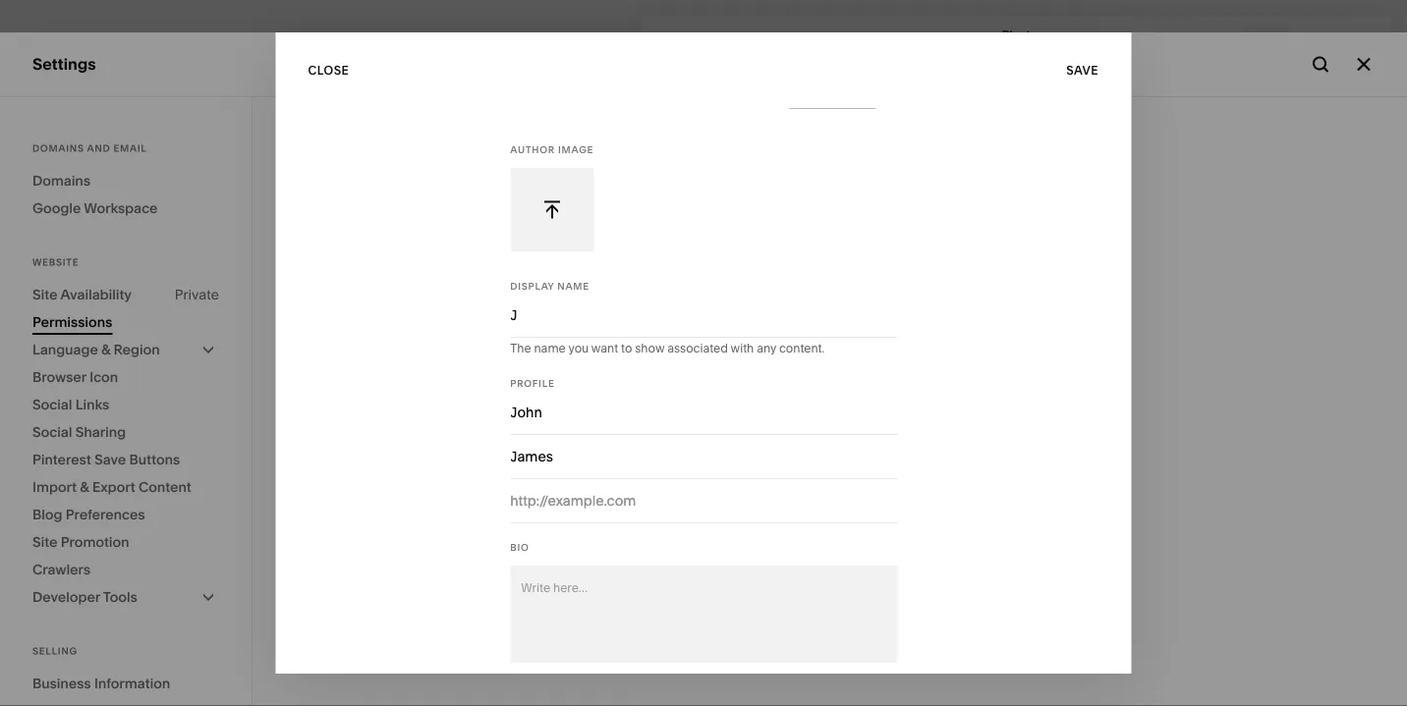 Task type: locate. For each thing, give the bounding box(es) containing it.
dialog
[[268, 0, 1139, 696]]

site inside site promotion link
[[32, 534, 57, 551]]

contributor
[[628, 281, 719, 296]]

and
[[87, 142, 110, 154], [670, 193, 699, 212], [664, 518, 685, 533]]

1 vertical spatial save
[[94, 451, 126, 468]]

settings up blog
[[32, 487, 94, 506]]

johnsmith43233@gmail.com
[[78, 602, 235, 616]]

assets right the 'licensed'
[[964, 518, 999, 533]]

2 selling from the top
[[32, 646, 78, 657]]

1 vertical spatial invite
[[584, 281, 625, 296]]

0 vertical spatial and
[[87, 142, 110, 154]]

Search items… text field
[[316, 132, 603, 175]]

settings link
[[32, 486, 218, 509]]

0 vertical spatial save
[[1067, 63, 1099, 77]]

social links link
[[32, 391, 219, 419]]

browser icon link
[[32, 364, 219, 391]]

0 vertical spatial website
[[32, 122, 94, 141]]

import & export content link
[[32, 474, 219, 501]]

14
[[538, 671, 551, 688]]

analytics link
[[32, 260, 218, 283]]

tab list
[[1196, 27, 1286, 58]]

row group
[[252, 151, 641, 706]]

your right of
[[825, 671, 853, 688]]

to
[[837, 193, 852, 212], [965, 193, 980, 212], [621, 341, 632, 356], [844, 518, 856, 533], [683, 671, 696, 688]]

0 horizontal spatial permissions
[[32, 314, 112, 331]]

0 vertical spatial settings
[[32, 55, 96, 74]]

assets
[[743, 484, 785, 501], [964, 518, 999, 533]]

0 horizontal spatial save
[[94, 451, 126, 468]]

website up domains and email
[[32, 122, 94, 141]]

assets up 'managers'
[[743, 484, 785, 501]]

domains for domains and email
[[32, 142, 84, 154]]

permissions
[[574, 145, 702, 171], [32, 314, 112, 331]]

your inside now that you've added products, finish setting up your store.
[[375, 272, 403, 288]]

1 vertical spatial social
[[32, 424, 72, 441]]

Last Name field
[[510, 446, 897, 468]]

pinterest save buttons link
[[32, 446, 219, 474]]

website up site availability
[[32, 256, 79, 268]]

settings
[[32, 55, 96, 74], [32, 487, 94, 506]]

0 vertical spatial social
[[32, 396, 72, 413]]

1 vertical spatial purchase
[[858, 518, 911, 533]]

social up pinterest
[[32, 424, 72, 441]]

days.
[[555, 671, 588, 688]]

1 vertical spatial settings
[[32, 487, 94, 506]]

setting
[[307, 272, 351, 288]]

0 horizontal spatial your
[[375, 272, 403, 288]]

permissions inside permissions link
[[32, 314, 112, 331]]

workspace
[[84, 200, 158, 217]]

business information
[[32, 675, 170, 692]]

1 vertical spatial your
[[825, 671, 853, 688]]

licensed
[[914, 518, 961, 533]]

google
[[32, 200, 81, 217]]

export
[[92, 479, 135, 496]]

display
[[510, 280, 554, 292]]

0 vertical spatial your
[[375, 272, 403, 288]]

invite up learn
[[574, 193, 615, 212]]

settings up domains and email
[[32, 55, 96, 74]]

1 vertical spatial site
[[32, 534, 57, 551]]

social down browser
[[32, 396, 72, 413]]

&
[[80, 479, 89, 496]]

0 vertical spatial selling
[[32, 157, 83, 176]]

1 settings from the top
[[32, 55, 96, 74]]

you
[[568, 341, 588, 356]]

purchase left the 'licensed'
[[858, 518, 911, 533]]

1 vertical spatial permissions
[[32, 314, 112, 331]]

1 vertical spatial assets
[[964, 518, 999, 533]]

and left email
[[87, 142, 110, 154]]

selling
[[32, 157, 83, 176], [32, 646, 78, 657]]

site.
[[857, 671, 883, 688]]

selling up 'business'
[[32, 646, 78, 657]]

availability
[[60, 286, 132, 303]]

domains
[[32, 142, 84, 154], [32, 172, 90, 189]]

and inside invite others and give them access to areas relevant to their work. learn more
[[670, 193, 699, 212]]

save
[[1067, 63, 1099, 77], [94, 451, 126, 468]]

to right able
[[844, 518, 856, 533]]

areas
[[855, 193, 897, 212]]

2 site from the top
[[32, 534, 57, 551]]

permissions up others at top left
[[574, 145, 702, 171]]

1 horizontal spatial save
[[1067, 63, 1099, 77]]

import & export content
[[32, 479, 191, 496]]

site promotion link
[[32, 529, 219, 556]]

1 horizontal spatial permissions
[[574, 145, 702, 171]]

website
[[32, 122, 94, 141], [32, 256, 79, 268], [574, 518, 619, 533]]

finish
[[524, 250, 559, 267]]

invite inside 'button'
[[584, 281, 625, 296]]

browser icon
[[32, 369, 118, 386]]

0 vertical spatial site
[[32, 286, 57, 303]]

purchase up store
[[679, 484, 740, 501]]

give
[[702, 193, 734, 212]]

store.
[[406, 272, 443, 288]]

your
[[428, 671, 457, 688]]

browser
[[32, 369, 86, 386]]

invite inside invite others and give them access to areas relevant to their work. learn more
[[574, 193, 615, 212]]

site down blog
[[32, 534, 57, 551]]

invite
[[574, 193, 615, 212], [584, 281, 625, 296]]

1 selling from the top
[[32, 157, 83, 176]]

able
[[817, 518, 842, 533]]

2 settings from the top
[[32, 487, 94, 506]]

2 social from the top
[[32, 424, 72, 441]]

0 vertical spatial purchase
[[679, 484, 740, 501]]

social
[[32, 396, 72, 413], [32, 424, 72, 441]]

social sharing
[[32, 424, 126, 441]]

permissions down site availability
[[32, 314, 112, 331]]

2 domains from the top
[[32, 172, 90, 189]]

library
[[79, 452, 131, 471]]

smith
[[108, 586, 141, 600]]

social for social links
[[32, 396, 72, 413]]

relevant
[[900, 193, 961, 212]]

1 vertical spatial selling
[[32, 646, 78, 657]]

sharing
[[75, 424, 126, 441]]

0 vertical spatial assets
[[743, 484, 785, 501]]

and for website
[[664, 518, 685, 533]]

1 vertical spatial and
[[670, 193, 699, 212]]

1 horizontal spatial purchase
[[858, 518, 911, 533]]

that
[[339, 250, 364, 267]]

0 vertical spatial domains
[[32, 142, 84, 154]]

website down let
[[574, 518, 619, 533]]

and left store
[[664, 518, 685, 533]]

social for social sharing
[[32, 424, 72, 441]]

any
[[756, 341, 776, 356]]

to left 'areas'
[[837, 193, 852, 212]]

1 social from the top
[[32, 396, 72, 413]]

learn more link
[[574, 214, 659, 234]]

your down you've
[[375, 272, 403, 288]]

1 horizontal spatial assets
[[964, 518, 999, 533]]

invite for invite others and give them access to areas relevant to their work. learn more
[[574, 193, 615, 212]]

http://example.com field
[[510, 490, 897, 512]]

1 domains from the top
[[32, 142, 84, 154]]

1 horizontal spatial your
[[825, 671, 853, 688]]

0 horizontal spatial purchase
[[679, 484, 740, 501]]

1 vertical spatial website
[[32, 256, 79, 268]]

save inside dialog
[[1067, 63, 1099, 77]]

author image
[[510, 143, 593, 155]]

selling down domains and email
[[32, 157, 83, 176]]

out
[[784, 671, 806, 688]]

non-
[[597, 484, 627, 501]]

bio
[[510, 541, 529, 553]]

marketing link
[[32, 191, 218, 214]]

them
[[738, 193, 777, 212]]

site down 'analytics'
[[32, 286, 57, 303]]

1 site from the top
[[32, 286, 57, 303]]

0 vertical spatial invite
[[574, 193, 615, 212]]

with
[[730, 341, 753, 356]]

2 vertical spatial and
[[664, 518, 685, 533]]

invite up want
[[584, 281, 625, 296]]

0 horizontal spatial assets
[[743, 484, 785, 501]]

name
[[557, 280, 589, 292]]

the name you want to show associated with any content.
[[510, 341, 824, 356]]

1 vertical spatial domains
[[32, 172, 90, 189]]

and left give
[[670, 193, 699, 212]]

managers
[[720, 518, 776, 533]]

help link
[[32, 521, 67, 542]]

name
[[533, 341, 565, 356]]



Task type: describe. For each thing, give the bounding box(es) containing it.
crawlers
[[32, 562, 91, 578]]

get
[[699, 671, 721, 688]]

up
[[355, 272, 372, 288]]

now
[[307, 250, 336, 267]]

site for site promotion
[[32, 534, 57, 551]]

content.
[[779, 341, 824, 356]]

their
[[984, 193, 1018, 212]]

2 vertical spatial website
[[574, 518, 619, 533]]

in
[[523, 671, 535, 688]]

to right want
[[621, 341, 632, 356]]

social sharing link
[[32, 419, 219, 446]]

be
[[800, 518, 815, 533]]

let
[[574, 484, 594, 501]]

will
[[779, 518, 797, 533]]

invite contributor
[[584, 281, 719, 296]]

invite for invite contributor
[[584, 281, 625, 296]]

blog
[[32, 507, 62, 523]]

dialog containing close
[[268, 0, 1139, 696]]

blog preferences link
[[32, 501, 219, 529]]

work.
[[1021, 193, 1062, 212]]

content
[[139, 479, 191, 496]]

and for invite
[[670, 193, 699, 212]]

learn
[[574, 214, 616, 233]]

close
[[308, 63, 349, 77]]

now that you've added products, finish setting up your store.
[[307, 250, 559, 288]]

scheduling link
[[32, 295, 218, 318]]

domains for domains
[[32, 172, 90, 189]]

access
[[780, 193, 833, 212]]

google workspace
[[32, 200, 158, 217]]

pinterest save buttons
[[32, 451, 180, 468]]

added
[[413, 250, 456, 267]]

pinterest
[[32, 451, 91, 468]]

john smith johnsmith43233@gmail.com
[[78, 586, 235, 616]]

invite contributor button
[[574, 267, 730, 310]]

business
[[32, 675, 91, 692]]

show
[[634, 341, 664, 356]]

Name field
[[510, 305, 897, 326]]

your trial ends in 14 days. upgrade now to get the most out of your site.
[[428, 671, 883, 688]]

upgrade
[[592, 671, 649, 688]]

to left get
[[683, 671, 696, 688]]

google workspace link
[[32, 195, 219, 222]]

import
[[32, 479, 77, 496]]

scheduling
[[32, 296, 117, 315]]

want
[[591, 341, 618, 356]]

analytics
[[32, 261, 101, 281]]

close button
[[308, 53, 349, 88]]

asset library link
[[32, 451, 218, 474]]

business information link
[[32, 670, 219, 698]]

selling inside selling link
[[32, 157, 83, 176]]

site for site availability
[[32, 286, 57, 303]]

preferences
[[66, 507, 145, 523]]

author
[[510, 143, 555, 155]]

marketing
[[32, 192, 109, 211]]

john
[[78, 586, 106, 600]]

owner
[[574, 347, 614, 359]]

of
[[809, 671, 822, 688]]

more
[[620, 214, 659, 233]]

let non-admins purchase assets
[[574, 484, 785, 501]]

social links
[[32, 396, 109, 413]]

site promotion
[[32, 534, 129, 551]]

promotion
[[61, 534, 129, 551]]

you've
[[367, 250, 410, 267]]

website link
[[32, 121, 218, 144]]

editors
[[622, 518, 661, 533]]

products,
[[459, 250, 521, 267]]

the
[[510, 341, 531, 356]]

domains link
[[32, 167, 219, 195]]

selling link
[[32, 156, 218, 179]]

trial
[[460, 671, 484, 688]]

image
[[558, 143, 593, 155]]

ends
[[488, 671, 520, 688]]

invite others and give them access to areas relevant to their work. learn more
[[574, 193, 1062, 233]]

admins
[[627, 484, 676, 501]]

asset library
[[32, 452, 131, 471]]

to left their
[[965, 193, 980, 212]]

website editors and store managers will be able to purchase licensed assets
[[574, 518, 999, 533]]

save button
[[1067, 53, 1099, 88]]

First Name field
[[510, 402, 897, 423]]

0 vertical spatial permissions
[[574, 145, 702, 171]]

icon
[[90, 369, 118, 386]]

associated
[[667, 341, 728, 356]]

plant
[[1002, 28, 1030, 42]]

the
[[724, 671, 745, 688]]

now
[[652, 671, 680, 688]]

permissions link
[[32, 309, 219, 336]]

asset
[[32, 452, 75, 471]]

domains and email
[[32, 142, 147, 154]]



Task type: vqa. For each thing, say whether or not it's contained in the screenshot.
Inventory to the top
no



